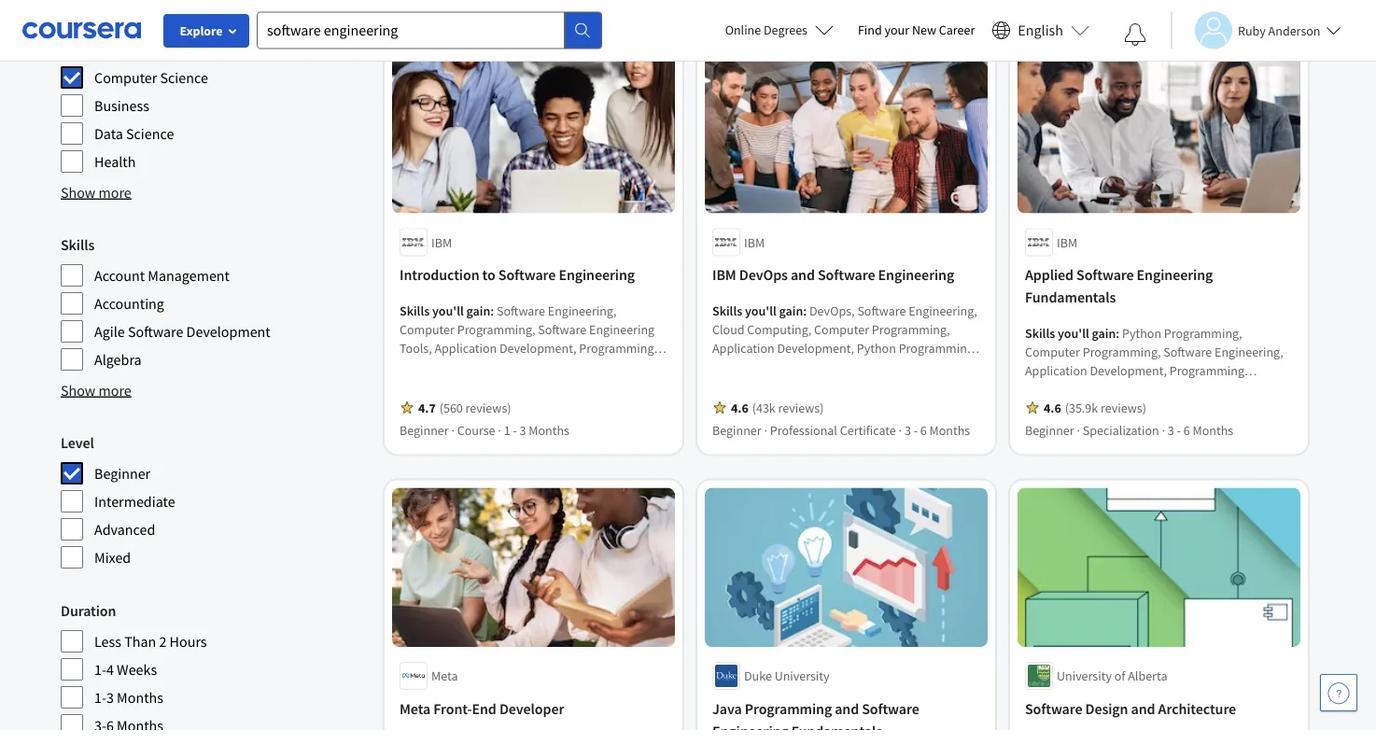 Task type: locate. For each thing, give the bounding box(es) containing it.
fundamentals inside the java programming and software engineering fundamentals
[[792, 722, 883, 731]]

0 vertical spatial science
[[160, 68, 208, 87]]

months right '1'
[[529, 422, 570, 439]]

you'll down introduction at the top left of page
[[433, 302, 464, 319]]

algebra
[[94, 350, 142, 369]]

2 horizontal spatial gain
[[1093, 325, 1117, 341]]

science for data science
[[126, 124, 174, 143]]

- right certificate
[[914, 422, 918, 439]]

months inside 'duration' group
[[117, 688, 163, 707]]

software inside 'link'
[[818, 266, 876, 284]]

science down explore
[[160, 68, 208, 87]]

skills
[[61, 235, 95, 254], [400, 302, 430, 319], [713, 302, 743, 319], [1026, 325, 1056, 341]]

4.6 left the (35.9k
[[1044, 399, 1062, 416]]

· right certificate
[[899, 422, 902, 439]]

java programming and software engineering fundamentals
[[713, 700, 920, 731]]

1 vertical spatial meta
[[400, 700, 431, 718]]

0 horizontal spatial :
[[491, 302, 494, 319]]

1 horizontal spatial 4.6
[[1044, 399, 1062, 416]]

1 horizontal spatial meta
[[432, 668, 458, 685]]

ibm for ibm
[[745, 234, 765, 251]]

meta front-end developer link
[[400, 698, 668, 720]]

1 1- from the top
[[94, 660, 106, 679]]

2 reviews) from the left
[[779, 399, 824, 416]]

mixed
[[94, 548, 131, 567]]

and right programming
[[835, 700, 860, 718]]

1 vertical spatial science
[[126, 124, 174, 143]]

online degrees
[[725, 21, 808, 38]]

1 · from the left
[[452, 422, 455, 439]]

1 horizontal spatial :
[[804, 302, 807, 319]]

1-
[[94, 660, 106, 679], [94, 688, 106, 707]]

fundamentals down applied
[[1026, 288, 1117, 307]]

- right specialization
[[1178, 422, 1182, 439]]

level
[[61, 433, 94, 452]]

skills for ibm devops and software engineering
[[713, 302, 743, 319]]

0 horizontal spatial university
[[775, 668, 830, 685]]

0 vertical spatial show more
[[61, 183, 132, 202]]

· down (43k
[[765, 422, 768, 439]]

1 horizontal spatial reviews)
[[779, 399, 824, 416]]

months right specialization
[[1193, 422, 1234, 439]]

: for software
[[491, 302, 494, 319]]

(560
[[440, 399, 463, 416]]

degrees
[[764, 21, 808, 38]]

beginner down 4.7
[[400, 422, 449, 439]]

1 - from the left
[[513, 422, 517, 439]]

gain down devops
[[780, 302, 804, 319]]

2 horizontal spatial and
[[1132, 700, 1156, 718]]

2 1- from the top
[[94, 688, 106, 707]]

beginner up intermediate
[[94, 464, 151, 483]]

business
[[94, 96, 149, 115]]

3 right '1'
[[520, 422, 526, 439]]

4.6 (35.9k reviews)
[[1044, 399, 1147, 416]]

anderson
[[1269, 22, 1321, 39]]

gain
[[467, 302, 491, 319], [780, 302, 804, 319], [1093, 325, 1117, 341]]

months
[[529, 422, 570, 439], [930, 422, 971, 439], [1193, 422, 1234, 439], [117, 688, 163, 707]]

5 · from the left
[[1077, 422, 1081, 439]]

0 horizontal spatial meta
[[400, 700, 431, 718]]

skills you'll gain : down devops
[[713, 302, 810, 319]]

ibm up introduction at the top left of page
[[432, 234, 452, 251]]

front-
[[434, 700, 472, 718]]

1 6 from the left
[[921, 422, 927, 439]]

skills down applied
[[1026, 325, 1056, 341]]

ibm up devops
[[745, 234, 765, 251]]

and inside the java programming and software engineering fundamentals
[[835, 700, 860, 718]]

skills you'll gain : down introduction at the top left of page
[[400, 302, 497, 319]]

2 show from the top
[[61, 381, 96, 400]]

1 horizontal spatial and
[[835, 700, 860, 718]]

management
[[148, 266, 230, 285]]

science
[[160, 68, 208, 87], [126, 124, 174, 143]]

skills down devops
[[713, 302, 743, 319]]

show down algebra
[[61, 381, 96, 400]]

6 right specialization
[[1184, 422, 1191, 439]]

0 vertical spatial more
[[99, 183, 132, 202]]

science for computer science
[[160, 68, 208, 87]]

show more down health
[[61, 183, 132, 202]]

meta inside 'link'
[[400, 700, 431, 718]]

1 more from the top
[[99, 183, 132, 202]]

- right '1'
[[513, 422, 517, 439]]

1 vertical spatial show
[[61, 381, 96, 400]]

1 show more button from the top
[[61, 181, 132, 204]]

to
[[483, 266, 496, 284]]

· right specialization
[[1163, 422, 1166, 439]]

course
[[457, 422, 496, 439]]

weeks
[[117, 660, 157, 679]]

0 vertical spatial 1-
[[94, 660, 106, 679]]

show more button down health
[[61, 181, 132, 204]]

you'll down devops
[[745, 302, 777, 319]]

engineering inside the java programming and software engineering fundamentals
[[713, 722, 789, 731]]

1 vertical spatial show more
[[61, 381, 132, 400]]

months down the weeks
[[117, 688, 163, 707]]

subject
[[61, 37, 109, 56]]

-
[[513, 422, 517, 439], [914, 422, 918, 439], [1178, 422, 1182, 439]]

0 horizontal spatial gain
[[467, 302, 491, 319]]

months right certificate
[[930, 422, 971, 439]]

1 vertical spatial show more button
[[61, 379, 132, 402]]

university left the of
[[1057, 668, 1113, 685]]

university up programming
[[775, 668, 830, 685]]

developer
[[500, 700, 564, 718]]

you'll down applied
[[1058, 325, 1090, 341]]

reviews)
[[466, 399, 511, 416], [779, 399, 824, 416], [1101, 399, 1147, 416]]

computer science
[[94, 68, 208, 87]]

less than 2 hours
[[94, 632, 207, 651]]

show down health
[[61, 183, 96, 202]]

and
[[791, 266, 815, 284], [835, 700, 860, 718], [1132, 700, 1156, 718]]

1 show more from the top
[[61, 183, 132, 202]]

meta for meta
[[432, 668, 458, 685]]

beginner · course · 1 - 3 months
[[400, 422, 570, 439]]

1 horizontal spatial -
[[914, 422, 918, 439]]

0 horizontal spatial you'll
[[433, 302, 464, 319]]

you'll for applied
[[1058, 325, 1090, 341]]

you'll for introduction
[[433, 302, 464, 319]]

science down business
[[126, 124, 174, 143]]

more
[[99, 183, 132, 202], [99, 381, 132, 400]]

· down the (560
[[452, 422, 455, 439]]

: for and
[[804, 302, 807, 319]]

(43k
[[753, 399, 776, 416]]

· down the (35.9k
[[1077, 422, 1081, 439]]

1 vertical spatial fundamentals
[[792, 722, 883, 731]]

2 more from the top
[[99, 381, 132, 400]]

java programming and software engineering fundamentals link
[[713, 698, 981, 731]]

of
[[1115, 668, 1126, 685]]

· left '1'
[[498, 422, 501, 439]]

1 horizontal spatial skills you'll gain :
[[713, 302, 810, 319]]

meta left front-
[[400, 700, 431, 718]]

1 show from the top
[[61, 183, 96, 202]]

·
[[452, 422, 455, 439], [498, 422, 501, 439], [765, 422, 768, 439], [899, 422, 902, 439], [1077, 422, 1081, 439], [1163, 422, 1166, 439]]

show more button for algebra
[[61, 379, 132, 402]]

ibm up applied
[[1057, 234, 1078, 251]]

gain for devops
[[780, 302, 804, 319]]

3 right specialization
[[1168, 422, 1175, 439]]

fundamentals
[[1026, 288, 1117, 307], [792, 722, 883, 731]]

1- down less
[[94, 660, 106, 679]]

1 vertical spatial 1-
[[94, 688, 106, 707]]

2 university from the left
[[1057, 668, 1113, 685]]

reviews) up the beginner · course · 1 - 3 months
[[466, 399, 511, 416]]

reviews) up specialization
[[1101, 399, 1147, 416]]

specialization
[[1083, 422, 1160, 439]]

0 horizontal spatial 4.6
[[731, 399, 749, 416]]

4.6 for applied software engineering fundamentals
[[1044, 399, 1062, 416]]

1 horizontal spatial 6
[[1184, 422, 1191, 439]]

: down ibm devops and software engineering
[[804, 302, 807, 319]]

0 vertical spatial fundamentals
[[1026, 288, 1117, 307]]

and inside 'link'
[[791, 266, 815, 284]]

2 - from the left
[[914, 422, 918, 439]]

3 down 4
[[106, 688, 114, 707]]

3 inside 'duration' group
[[106, 688, 114, 707]]

2 4.6 from the left
[[1044, 399, 1062, 416]]

more down health
[[99, 183, 132, 202]]

skills you'll gain : down applied
[[1026, 325, 1123, 341]]

skills group
[[61, 234, 366, 372]]

2 horizontal spatial :
[[1117, 325, 1120, 341]]

1- for 4
[[94, 660, 106, 679]]

ibm devops and software engineering link
[[713, 264, 981, 286]]

software inside 'skills' group
[[128, 322, 183, 341]]

engineering
[[559, 266, 635, 284], [879, 266, 955, 284], [1137, 266, 1214, 284], [713, 722, 789, 731]]

2 horizontal spatial you'll
[[1058, 325, 1090, 341]]

reviews) up professional in the bottom right of the page
[[779, 399, 824, 416]]

: down to
[[491, 302, 494, 319]]

2 horizontal spatial skills you'll gain :
[[1026, 325, 1123, 341]]

2 show more button from the top
[[61, 379, 132, 402]]

account
[[94, 266, 145, 285]]

0 horizontal spatial -
[[513, 422, 517, 439]]

health
[[94, 152, 136, 171]]

4.6
[[731, 399, 749, 416], [1044, 399, 1062, 416]]

alberta
[[1129, 668, 1168, 685]]

0 vertical spatial show
[[61, 183, 96, 202]]

skills up account
[[61, 235, 95, 254]]

applied
[[1026, 266, 1074, 284]]

gain down "applied software engineering fundamentals"
[[1093, 325, 1117, 341]]

data
[[94, 124, 123, 143]]

1 reviews) from the left
[[466, 399, 511, 416]]

0 horizontal spatial reviews)
[[466, 399, 511, 416]]

1 4.6 from the left
[[731, 399, 749, 416]]

english
[[1019, 21, 1064, 40]]

fundamentals down programming
[[792, 722, 883, 731]]

2 horizontal spatial -
[[1178, 422, 1182, 439]]

1 horizontal spatial university
[[1057, 668, 1113, 685]]

1-4 weeks
[[94, 660, 157, 679]]

0 horizontal spatial 6
[[921, 422, 927, 439]]

beginner down the (35.9k
[[1026, 422, 1075, 439]]

0 vertical spatial show more button
[[61, 181, 132, 204]]

skills you'll gain :
[[400, 302, 497, 319], [713, 302, 810, 319], [1026, 325, 1123, 341]]

1-3 months
[[94, 688, 163, 707]]

3 reviews) from the left
[[1101, 399, 1147, 416]]

and down alberta
[[1132, 700, 1156, 718]]

beginner
[[400, 422, 449, 439], [713, 422, 762, 439], [1026, 422, 1075, 439], [94, 464, 151, 483]]

0 horizontal spatial skills you'll gain :
[[400, 302, 497, 319]]

- for engineering
[[513, 422, 517, 439]]

3
[[520, 422, 526, 439], [905, 422, 912, 439], [1168, 422, 1175, 439], [106, 688, 114, 707]]

2 show more from the top
[[61, 381, 132, 400]]

: down "applied software engineering fundamentals"
[[1117, 325, 1120, 341]]

more down algebra
[[99, 381, 132, 400]]

duration group
[[61, 600, 366, 731]]

0 vertical spatial meta
[[432, 668, 458, 685]]

show more down algebra
[[61, 381, 132, 400]]

1 university from the left
[[775, 668, 830, 685]]

advanced
[[94, 520, 155, 539]]

4.6 left (43k
[[731, 399, 749, 416]]

2 horizontal spatial reviews)
[[1101, 399, 1147, 416]]

:
[[491, 302, 494, 319], [804, 302, 807, 319], [1117, 325, 1120, 341]]

3 - from the left
[[1178, 422, 1182, 439]]

end
[[472, 700, 497, 718]]

3 right certificate
[[905, 422, 912, 439]]

1- down 4
[[94, 688, 106, 707]]

university
[[775, 668, 830, 685], [1057, 668, 1113, 685]]

show more button
[[61, 181, 132, 204], [61, 379, 132, 402]]

ibm left devops
[[713, 266, 737, 284]]

development
[[186, 322, 271, 341]]

data science
[[94, 124, 174, 143]]

1 vertical spatial more
[[99, 381, 132, 400]]

6 right certificate
[[921, 422, 927, 439]]

programming
[[745, 700, 832, 718]]

None search field
[[257, 12, 603, 49]]

1 horizontal spatial you'll
[[745, 302, 777, 319]]

6
[[921, 422, 927, 439], [1184, 422, 1191, 439]]

show more button down algebra
[[61, 379, 132, 402]]

online
[[725, 21, 762, 38]]

agile
[[94, 322, 125, 341]]

1 horizontal spatial gain
[[780, 302, 804, 319]]

help center image
[[1328, 682, 1351, 704]]

meta front-end developer
[[400, 700, 564, 718]]

beginner down (43k
[[713, 422, 762, 439]]

meta up front-
[[432, 668, 458, 685]]

reviews) for software
[[779, 399, 824, 416]]

1 horizontal spatial fundamentals
[[1026, 288, 1117, 307]]

gain down to
[[467, 302, 491, 319]]

and right devops
[[791, 266, 815, 284]]

introduction to software engineering link
[[400, 264, 668, 286]]

0 horizontal spatial fundamentals
[[792, 722, 883, 731]]

find your new career link
[[849, 19, 985, 42]]

0 horizontal spatial and
[[791, 266, 815, 284]]

show for algebra
[[61, 381, 96, 400]]

3 · from the left
[[765, 422, 768, 439]]

reviews) for fundamentals
[[1101, 399, 1147, 416]]

skills down introduction at the top left of page
[[400, 302, 430, 319]]

beginner for introduction to software engineering
[[400, 422, 449, 439]]

ibm
[[432, 234, 452, 251], [745, 234, 765, 251], [1057, 234, 1078, 251], [713, 266, 737, 284]]



Task type: vqa. For each thing, say whether or not it's contained in the screenshot.


Task type: describe. For each thing, give the bounding box(es) containing it.
beginner for ibm devops and software engineering
[[713, 422, 762, 439]]

account management
[[94, 266, 230, 285]]

and for programming
[[835, 700, 860, 718]]

1- for 3
[[94, 688, 106, 707]]

software inside "applied software engineering fundamentals"
[[1077, 266, 1135, 284]]

gain for software
[[1093, 325, 1117, 341]]

professional
[[770, 422, 838, 439]]

agile software development
[[94, 322, 271, 341]]

architecture
[[1159, 700, 1237, 718]]

4.7 (560 reviews)
[[418, 399, 511, 416]]

english button
[[985, 0, 1098, 61]]

4.6 (43k reviews)
[[731, 399, 824, 416]]

engineering inside "applied software engineering fundamentals"
[[1137, 266, 1214, 284]]

software design and architecture link
[[1026, 698, 1294, 720]]

2
[[159, 632, 167, 651]]

beginner inside "level" group
[[94, 464, 151, 483]]

hours
[[170, 632, 207, 651]]

intermediate
[[94, 492, 175, 511]]

4
[[106, 660, 114, 679]]

2 · from the left
[[498, 422, 501, 439]]

What do you want to learn? text field
[[257, 12, 565, 49]]

software design and architecture
[[1026, 700, 1237, 718]]

reviews) for engineering
[[466, 399, 511, 416]]

ibm inside 'link'
[[713, 266, 737, 284]]

skills you'll gain : for applied
[[1026, 325, 1123, 341]]

level group
[[61, 432, 366, 570]]

accounting
[[94, 294, 164, 313]]

more for algebra
[[99, 381, 132, 400]]

career
[[940, 21, 976, 38]]

engineering inside 'link'
[[879, 266, 955, 284]]

java
[[713, 700, 742, 718]]

and for design
[[1132, 700, 1156, 718]]

6 · from the left
[[1163, 422, 1166, 439]]

devops
[[740, 266, 788, 284]]

- for fundamentals
[[1178, 422, 1182, 439]]

show for health
[[61, 183, 96, 202]]

show more for algebra
[[61, 381, 132, 400]]

coursera image
[[22, 15, 141, 45]]

and for devops
[[791, 266, 815, 284]]

find your new career
[[858, 21, 976, 38]]

2 6 from the left
[[1184, 422, 1191, 439]]

meta for meta front-end developer
[[400, 700, 431, 718]]

skills you'll gain : for ibm
[[713, 302, 810, 319]]

subject group
[[61, 35, 366, 174]]

introduction
[[400, 266, 480, 284]]

ruby
[[1239, 22, 1267, 39]]

: for engineering
[[1117, 325, 1120, 341]]

explore button
[[163, 14, 249, 48]]

ruby anderson button
[[1171, 12, 1342, 49]]

less
[[94, 632, 121, 651]]

show more button for health
[[61, 181, 132, 204]]

skills for applied software engineering fundamentals
[[1026, 325, 1056, 341]]

certificate
[[840, 422, 897, 439]]

gain for to
[[467, 302, 491, 319]]

ibm for applied
[[1057, 234, 1078, 251]]

you'll for ibm
[[745, 302, 777, 319]]

design
[[1086, 700, 1129, 718]]

new
[[913, 21, 937, 38]]

applied software engineering fundamentals
[[1026, 266, 1214, 307]]

than
[[124, 632, 156, 651]]

online degrees button
[[711, 9, 849, 50]]

fundamentals inside "applied software engineering fundamentals"
[[1026, 288, 1117, 307]]

your
[[885, 21, 910, 38]]

ruby anderson
[[1239, 22, 1321, 39]]

duration
[[61, 602, 116, 620]]

duke
[[745, 668, 772, 685]]

4.6 for ibm devops and software engineering
[[731, 399, 749, 416]]

ibm devops and software engineering
[[713, 266, 955, 284]]

introduction to software engineering
[[400, 266, 635, 284]]

4.7
[[418, 399, 436, 416]]

beginner · specialization · 3 - 6 months
[[1026, 422, 1234, 439]]

software inside the java programming and software engineering fundamentals
[[862, 700, 920, 718]]

skills for introduction to software engineering
[[400, 302, 430, 319]]

ibm for introduction
[[432, 234, 452, 251]]

beginner · professional certificate · 3 - 6 months
[[713, 422, 971, 439]]

1
[[504, 422, 511, 439]]

more for health
[[99, 183, 132, 202]]

explore
[[180, 22, 223, 39]]

4 · from the left
[[899, 422, 902, 439]]

beginner for applied software engineering fundamentals
[[1026, 422, 1075, 439]]

skills inside group
[[61, 235, 95, 254]]

applied software engineering fundamentals link
[[1026, 264, 1294, 309]]

skills you'll gain : for introduction
[[400, 302, 497, 319]]

find
[[858, 21, 883, 38]]

computer
[[94, 68, 157, 87]]

show more for health
[[61, 183, 132, 202]]

duke university
[[745, 668, 830, 685]]

(35.9k
[[1066, 399, 1099, 416]]

university of alberta
[[1057, 668, 1168, 685]]

show notifications image
[[1125, 23, 1147, 46]]



